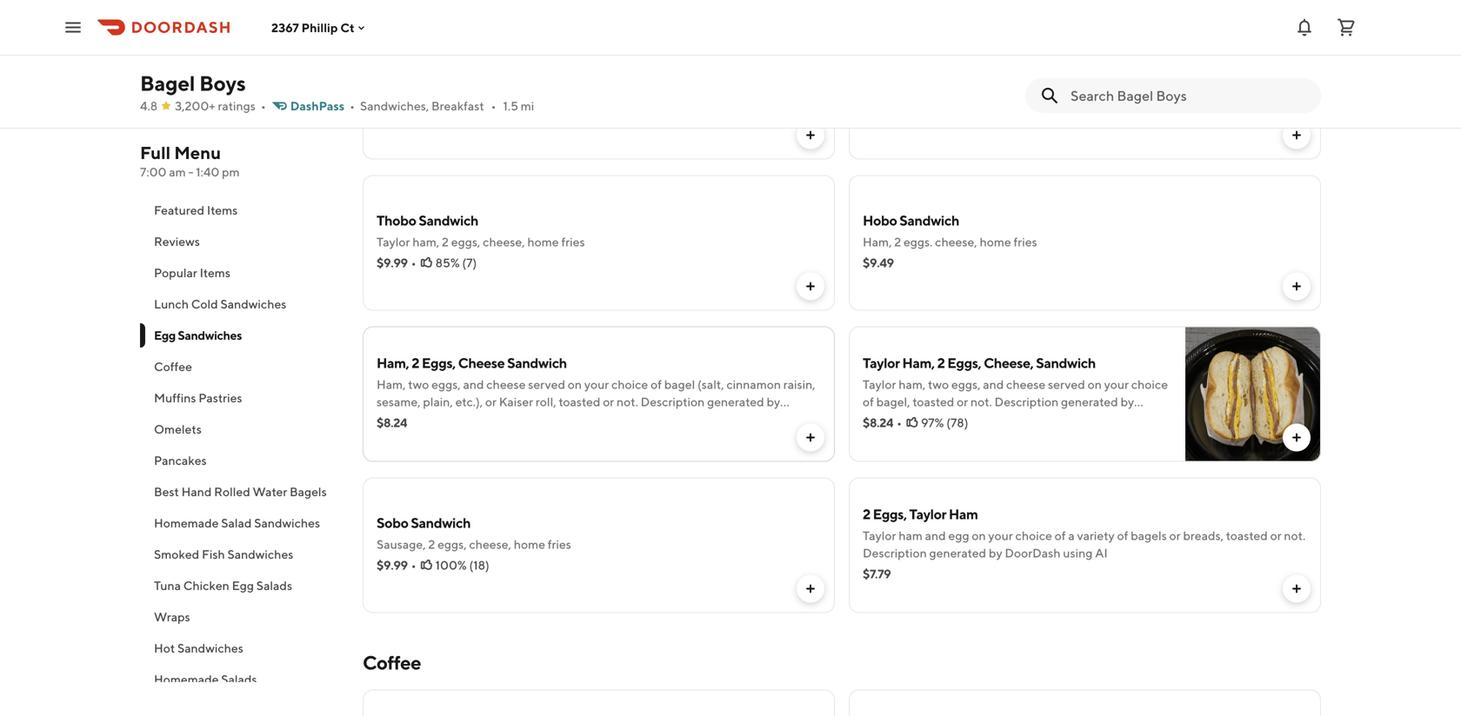 Task type: vqa. For each thing, say whether or not it's contained in the screenshot.
Add item to cart image associated with 2 Eggs, Taylor Ham
yes



Task type: locate. For each thing, give the bounding box(es) containing it.
sandwich inside taylor ham, 2 eggs, cheese, sandwich taylor ham, two eggs, and cheese served on your choice of bagel, toasted or not. description generated by doordash using ai
[[1036, 355, 1096, 371]]

1 homemade from the top
[[154, 516, 219, 531]]

doordash inside ham, 2 eggs, cheese sandwich ham, two eggs, and cheese served on your choice of bagel (salt, cinnamon raisin, sesame, plain, etc.), or kaiser roll, toasted or not. description generated by doordash using ai
[[377, 412, 432, 427]]

eggs, up (78)
[[951, 377, 981, 392]]

• left 1.5
[[491, 99, 496, 113]]

$8.24 left 97%
[[863, 416, 893, 430]]

add item to cart image for 2 eggs, taylor ham
[[1290, 582, 1304, 596]]

featured
[[154, 203, 204, 217]]

items up reviews button
[[207, 203, 238, 217]]

0 vertical spatial a
[[518, 75, 524, 89]]

items up lunch cold sandwiches
[[200, 266, 230, 280]]

generated inside taylor ham, 2 eggs, cheese, sandwich taylor ham, two eggs, and cheese served on your choice of bagel, toasted or not. description generated by doordash using ai
[[1061, 395, 1118, 409]]

3,200+ ratings •
[[175, 99, 266, 113]]

doordash inside "2 eggs, taylor ham taylor ham and egg on your choice of a variety of bagels or breads, toasted or not. description generated by doordash using ai $7.79"
[[1005, 546, 1061, 561]]

fries inside hobo sandwich ham, 2 eggs. cheese, home fries $9.49
[[1014, 235, 1037, 249]]

sandwich for sobo sandwich
[[411, 515, 471, 531]]

hot sandwiches button
[[140, 633, 342, 664]]

sandwiches for homemade salad sandwiches
[[254, 516, 320, 531]]

2 inside ham, 2 eggs, cheese sandwich ham, two eggs, and cheese served on your choice of bagel (salt, cinnamon raisin, sesame, plain, etc.), or kaiser roll, toasted or not. description generated by doordash using ai
[[412, 355, 419, 371]]

sandwich up roll,
[[507, 355, 567, 371]]

100% left (17)
[[432, 113, 464, 127]]

2 homemade from the top
[[154, 673, 219, 687]]

items inside "button"
[[200, 266, 230, 280]]

eggs, inside ham, 2 eggs, cheese sandwich ham, two eggs, and cheese served on your choice of bagel (salt, cinnamon raisin, sesame, plain, etc.), or kaiser roll, toasted or not. description generated by doordash using ai
[[422, 355, 456, 371]]

1 vertical spatial $7.79
[[863, 567, 891, 581]]

1 horizontal spatial not.
[[971, 395, 992, 409]]

and left 'egg'
[[925, 529, 946, 543]]

home inside hobo sandwich ham, 2 eggs. cheese, home fries $9.49
[[980, 235, 1011, 249]]

1 horizontal spatial two
[[928, 377, 949, 392]]

cheese,
[[984, 355, 1034, 371]]

and down cheese,
[[983, 377, 1004, 392]]

2 horizontal spatial and
[[983, 377, 1004, 392]]

1 horizontal spatial served
[[1048, 377, 1085, 392]]

not.
[[617, 395, 638, 409], [971, 395, 992, 409], [1284, 529, 1306, 543]]

ai down the etc.),
[[467, 412, 479, 427]]

eggs, left cheese,
[[947, 355, 981, 371]]

optionally
[[616, 75, 671, 89]]

1 vertical spatial bagel,
[[876, 395, 910, 409]]

ham, inside taylor ham, 2 eggs, cheese, sandwich taylor ham, two eggs, and cheese served on your choice of bagel, toasted or not. description generated by doordash using ai
[[899, 377, 926, 392]]

sandwiches down popular items "button" at the left of the page
[[220, 297, 286, 311]]

100% (17)
[[432, 113, 486, 127]]

bagel, inside 2 eggs, bacon scrambled egg, bacon on a choice of bagel, optionally toasted. description generated by doordash using ai
[[580, 75, 614, 89]]

sandwich up sausage,
[[411, 515, 471, 531]]

description down cheese,
[[995, 395, 1059, 409]]

ham, inside hobo sandwich ham, 2 eggs. cheese, home fries $9.49
[[863, 235, 892, 249]]

1 horizontal spatial $7.79
[[863, 567, 891, 581]]

served inside taylor ham, 2 eggs, cheese, sandwich taylor ham, two eggs, and cheese served on your choice of bagel, toasted or not. description generated by doordash using ai
[[1048, 377, 1085, 392]]

toasted right breads,
[[1226, 529, 1268, 543]]

100% for bacon
[[432, 113, 464, 127]]

home inside sobo sandwich sausage, 2 eggs, cheese, home fries
[[514, 537, 545, 552]]

Item Search search field
[[1071, 86, 1307, 105]]

1.5
[[503, 99, 518, 113]]

generated inside 2 eggs, bacon scrambled egg, bacon on a choice of bagel, optionally toasted. description generated by doordash using ai
[[377, 92, 434, 107]]

1 horizontal spatial bagel,
[[876, 395, 910, 409]]

best hand rolled water bagels button
[[140, 477, 342, 508]]

0 vertical spatial items
[[207, 203, 238, 217]]

0 vertical spatial homemade
[[154, 516, 219, 531]]

$9.99 for thobo
[[377, 256, 408, 270]]

items inside button
[[207, 203, 238, 217]]

0 horizontal spatial a
[[518, 75, 524, 89]]

1 horizontal spatial $8.24
[[863, 416, 893, 430]]

eggs, up 'ham'
[[873, 506, 907, 523]]

description right toasted.
[[720, 75, 785, 89]]

cheese, for sobo sandwich
[[469, 537, 511, 552]]

using inside ham, 2 eggs, cheese sandwich ham, two eggs, and cheese served on your choice of bagel (salt, cinnamon raisin, sesame, plain, etc.), or kaiser roll, toasted or not. description generated by doordash using ai
[[435, 412, 464, 427]]

egg sandwiches
[[154, 328, 242, 343]]

toasted
[[559, 395, 600, 409], [913, 395, 954, 409], [1226, 529, 1268, 543]]

$9.99 • down sausage,
[[377, 558, 416, 573]]

two
[[408, 377, 429, 392], [928, 377, 949, 392]]

cheese
[[486, 377, 526, 392], [1006, 377, 1046, 392]]

100% for sausage,
[[435, 558, 467, 573]]

your inside taylor ham, 2 eggs, cheese, sandwich taylor ham, two eggs, and cheese served on your choice of bagel, toasted or not. description generated by doordash using ai
[[1104, 377, 1129, 392]]

a inside 2 eggs, bacon scrambled egg, bacon on a choice of bagel, optionally toasted. description generated by doordash using ai
[[518, 75, 524, 89]]

100% left (18)
[[435, 558, 467, 573]]

sandwich right cheese,
[[1036, 355, 1096, 371]]

items for popular items
[[200, 266, 230, 280]]

sandwich
[[419, 212, 478, 229], [900, 212, 959, 229], [507, 355, 567, 371], [1036, 355, 1096, 371], [411, 515, 471, 531]]

1 vertical spatial items
[[200, 266, 230, 280]]

0 horizontal spatial ham,
[[412, 235, 439, 249]]

on
[[502, 75, 516, 89], [568, 377, 582, 392], [1088, 377, 1102, 392], [972, 529, 986, 543]]

fries inside sobo sandwich sausage, 2 eggs, cheese, home fries
[[548, 537, 571, 552]]

water
[[253, 485, 287, 499]]

sandwich inside sobo sandwich sausage, 2 eggs, cheese, home fries
[[411, 515, 471, 531]]

egg down smoked fish sandwiches button
[[232, 579, 254, 593]]

salads
[[256, 579, 292, 593], [221, 673, 257, 687]]

0 horizontal spatial toasted
[[559, 395, 600, 409]]

or right breads,
[[1270, 529, 1282, 543]]

notification bell image
[[1294, 17, 1315, 38]]

3,200+
[[175, 99, 215, 113]]

100%
[[432, 113, 464, 127], [435, 558, 467, 573]]

0 horizontal spatial two
[[408, 377, 429, 392]]

2 eggs, taylor ham taylor ham and egg on your choice of a variety of bagels or breads, toasted or not. description generated by doordash using ai $7.79
[[863, 506, 1306, 581]]

0 horizontal spatial bagel,
[[580, 75, 614, 89]]

add item to cart image
[[804, 128, 818, 142], [1290, 128, 1304, 142], [1290, 280, 1304, 294], [804, 582, 818, 596]]

coffee
[[154, 360, 192, 374], [363, 652, 421, 674]]

using
[[510, 92, 540, 107], [435, 412, 464, 427], [921, 412, 951, 427], [1063, 546, 1093, 561]]

cheese, inside sobo sandwich sausage, 2 eggs, cheese, home fries
[[469, 537, 511, 552]]

by
[[436, 92, 450, 107], [767, 395, 780, 409], [1121, 395, 1134, 409], [989, 546, 1002, 561]]

description down bagel
[[641, 395, 705, 409]]

1 vertical spatial homemade
[[154, 673, 219, 687]]

thobo
[[377, 212, 416, 229]]

1 $9.99 • from the top
[[377, 256, 416, 270]]

your inside "2 eggs, taylor ham taylor ham and egg on your choice of a variety of bagels or breads, toasted or not. description generated by doordash using ai $7.79"
[[988, 529, 1013, 543]]

2 $8.24 from the left
[[863, 416, 893, 430]]

fish
[[202, 547, 225, 562]]

2 inside 2 eggs, bacon scrambled egg, bacon on a choice of bagel, optionally toasted. description generated by doordash using ai
[[377, 52, 384, 69]]

homemade up smoked on the left
[[154, 516, 219, 531]]

a up mi
[[518, 75, 524, 89]]

• right the ratings at top
[[261, 99, 266, 113]]

sandwiches
[[220, 297, 286, 311], [178, 328, 242, 343], [254, 516, 320, 531], [227, 547, 293, 562], [177, 641, 243, 656]]

sandwiches for smoked fish sandwiches
[[227, 547, 293, 562]]

(7)
[[462, 256, 477, 270]]

and
[[463, 377, 484, 392], [983, 377, 1004, 392], [925, 529, 946, 543]]

fries for sobo sandwich
[[548, 537, 571, 552]]

lunch
[[154, 297, 189, 311]]

1 vertical spatial coffee
[[363, 652, 421, 674]]

1 served from the left
[[528, 377, 565, 392]]

0 vertical spatial coffee
[[154, 360, 192, 374]]

ham, up '85%'
[[412, 235, 439, 249]]

hot sandwiches
[[154, 641, 243, 656]]

1 vertical spatial a
[[1068, 529, 1075, 543]]

1 horizontal spatial egg
[[232, 579, 254, 593]]

$9.99 for sobo
[[377, 558, 408, 573]]

or up (78)
[[957, 395, 968, 409]]

bagel, up $8.24 •
[[876, 395, 910, 409]]

eggs, up scrambled
[[387, 52, 421, 69]]

1 vertical spatial 100%
[[435, 558, 467, 573]]

reviews button
[[140, 226, 342, 257]]

of left bagel
[[651, 377, 662, 392]]

(18)
[[469, 558, 489, 573]]

• left 97%
[[897, 416, 902, 430]]

eggs, up "(7)"
[[451, 235, 480, 249]]

2 horizontal spatial not.
[[1284, 529, 1306, 543]]

0 vertical spatial egg
[[154, 328, 176, 343]]

served inside ham, 2 eggs, cheese sandwich ham, two eggs, and cheese served on your choice of bagel (salt, cinnamon raisin, sesame, plain, etc.), or kaiser roll, toasted or not. description generated by doordash using ai
[[528, 377, 565, 392]]

roll,
[[536, 395, 556, 409]]

$9.99 • for sobo
[[377, 558, 416, 573]]

generated inside ham, 2 eggs, cheese sandwich ham, two eggs, and cheese served on your choice of bagel (salt, cinnamon raisin, sesame, plain, etc.), or kaiser roll, toasted or not. description generated by doordash using ai
[[707, 395, 764, 409]]

• down scrambled
[[408, 113, 413, 127]]

sandwiches up homemade salads
[[177, 641, 243, 656]]

1 horizontal spatial and
[[925, 529, 946, 543]]

toasted up 97%
[[913, 395, 954, 409]]

1 horizontal spatial a
[[1068, 529, 1075, 543]]

$9.99 • down the thobo
[[377, 256, 416, 270]]

and up the etc.),
[[463, 377, 484, 392]]

sandwich inside hobo sandwich ham, 2 eggs. cheese, home fries $9.49
[[900, 212, 959, 229]]

2 $9.99 from the top
[[377, 558, 408, 573]]

•
[[261, 99, 266, 113], [350, 99, 355, 113], [491, 99, 496, 113], [408, 113, 413, 127], [411, 256, 416, 270], [897, 416, 902, 430], [411, 558, 416, 573]]

1 horizontal spatial coffee
[[363, 652, 421, 674]]

egg down lunch
[[154, 328, 176, 343]]

1 horizontal spatial toasted
[[913, 395, 954, 409]]

generated
[[377, 92, 434, 107], [707, 395, 764, 409], [1061, 395, 1118, 409], [929, 546, 986, 561]]

cheese inside ham, 2 eggs, cheese sandwich ham, two eggs, and cheese served on your choice of bagel (salt, cinnamon raisin, sesame, plain, etc.), or kaiser roll, toasted or not. description generated by doordash using ai
[[486, 377, 526, 392]]

description inside ham, 2 eggs, cheese sandwich ham, two eggs, and cheese served on your choice of bagel (salt, cinnamon raisin, sesame, plain, etc.), or kaiser roll, toasted or not. description generated by doordash using ai
[[641, 395, 705, 409]]

1 horizontal spatial ham,
[[899, 377, 926, 392]]

2 horizontal spatial toasted
[[1226, 529, 1268, 543]]

2 cheese from the left
[[1006, 377, 1046, 392]]

of
[[566, 75, 577, 89], [651, 377, 662, 392], [863, 395, 874, 409], [1055, 529, 1066, 543], [1117, 529, 1128, 543]]

bagel, left 'optionally'
[[580, 75, 614, 89]]

cheese down cheese,
[[1006, 377, 1046, 392]]

description inside 2 eggs, bacon scrambled egg, bacon on a choice of bagel, optionally toasted. description generated by doordash using ai
[[720, 75, 785, 89]]

eggs,
[[387, 52, 421, 69], [422, 355, 456, 371], [947, 355, 981, 371], [873, 506, 907, 523]]

0 horizontal spatial cheese
[[486, 377, 526, 392]]

ai right 97%
[[953, 412, 966, 427]]

bagels
[[290, 485, 327, 499]]

or
[[485, 395, 497, 409], [603, 395, 614, 409], [957, 395, 968, 409], [1169, 529, 1181, 543], [1270, 529, 1282, 543]]

97%
[[921, 416, 944, 430]]

2 eggs, bacon scrambled egg, bacon on a choice of bagel, optionally toasted. description generated by doordash using ai
[[377, 52, 785, 107]]

sandwiches down water
[[254, 516, 320, 531]]

2 horizontal spatial your
[[1104, 377, 1129, 392]]

eggs, inside taylor ham, 2 eggs, cheese, sandwich taylor ham, two eggs, and cheese served on your choice of bagel, toasted or not. description generated by doordash using ai
[[951, 377, 981, 392]]

of left 'optionally'
[[566, 75, 577, 89]]

(78)
[[946, 416, 968, 430]]

ham, up 97%
[[899, 377, 926, 392]]

$9.99 •
[[377, 256, 416, 270], [377, 558, 416, 573]]

am
[[169, 165, 186, 179]]

2 two from the left
[[928, 377, 949, 392]]

cheese up the kaiser at the left bottom of the page
[[486, 377, 526, 392]]

salad
[[221, 516, 252, 531]]

eggs, up plain,
[[431, 377, 461, 392]]

• down sausage,
[[411, 558, 416, 573]]

salads down smoked fish sandwiches button
[[256, 579, 292, 593]]

ham,
[[863, 235, 892, 249], [377, 355, 409, 371], [902, 355, 935, 371], [377, 377, 406, 392]]

sandwich up eggs.
[[900, 212, 959, 229]]

2 inside taylor ham, 2 eggs, cheese, sandwich taylor ham, two eggs, and cheese served on your choice of bagel, toasted or not. description generated by doordash using ai
[[937, 355, 945, 371]]

$9.99 • for thobo
[[377, 256, 416, 270]]

1 vertical spatial egg
[[232, 579, 254, 593]]

1 vertical spatial $9.99
[[377, 558, 408, 573]]

two up 97%
[[928, 377, 949, 392]]

toasted right roll,
[[559, 395, 600, 409]]

by inside taylor ham, 2 eggs, cheese, sandwich taylor ham, two eggs, and cheese served on your choice of bagel, toasted or not. description generated by doordash using ai
[[1121, 395, 1134, 409]]

choice inside taylor ham, 2 eggs, cheese, sandwich taylor ham, two eggs, and cheese served on your choice of bagel, toasted or not. description generated by doordash using ai
[[1131, 377, 1168, 392]]

ai down variety
[[1095, 546, 1108, 561]]

sandwich up '85%'
[[419, 212, 478, 229]]

description down 'ham'
[[863, 546, 927, 561]]

dashpass •
[[290, 99, 355, 113]]

of up $8.24 •
[[863, 395, 874, 409]]

toasted inside "2 eggs, taylor ham taylor ham and egg on your choice of a variety of bagels or breads, toasted or not. description generated by doordash using ai $7.79"
[[1226, 529, 1268, 543]]

2 served from the left
[[1048, 377, 1085, 392]]

sandwich for thobo sandwich
[[419, 212, 478, 229]]

description inside "2 eggs, taylor ham taylor ham and egg on your choice of a variety of bagels or breads, toasted or not. description generated by doordash using ai $7.79"
[[863, 546, 927, 561]]

a left variety
[[1068, 529, 1075, 543]]

$8.24 down sesame,
[[377, 416, 407, 430]]

1 horizontal spatial your
[[988, 529, 1013, 543]]

not. inside taylor ham, 2 eggs, cheese, sandwich taylor ham, two eggs, and cheese served on your choice of bagel, toasted or not. description generated by doordash using ai
[[971, 395, 992, 409]]

served
[[528, 377, 565, 392], [1048, 377, 1085, 392]]

1 $8.24 from the left
[[377, 416, 407, 430]]

ai right mi
[[542, 92, 555, 107]]

on inside ham, 2 eggs, cheese sandwich ham, two eggs, and cheese served on your choice of bagel (salt, cinnamon raisin, sesame, plain, etc.), or kaiser roll, toasted or not. description generated by doordash using ai
[[568, 377, 582, 392]]

$8.24
[[377, 416, 407, 430], [863, 416, 893, 430]]

and inside taylor ham, 2 eggs, cheese, sandwich taylor ham, two eggs, and cheese served on your choice of bagel, toasted or not. description generated by doordash using ai
[[983, 377, 1004, 392]]

description inside taylor ham, 2 eggs, cheese, sandwich taylor ham, two eggs, and cheese served on your choice of bagel, toasted or not. description generated by doordash using ai
[[995, 395, 1059, 409]]

best hand rolled water bagels
[[154, 485, 327, 499]]

choice
[[527, 75, 564, 89], [611, 377, 648, 392], [1131, 377, 1168, 392], [1015, 529, 1052, 543]]

using inside taylor ham, 2 eggs, cheese, sandwich taylor ham, two eggs, and cheese served on your choice of bagel, toasted or not. description generated by doordash using ai
[[921, 412, 951, 427]]

fries
[[561, 235, 585, 249], [1014, 235, 1037, 249], [548, 537, 571, 552]]

cheese,
[[483, 235, 525, 249], [935, 235, 977, 249], [469, 537, 511, 552]]

0 horizontal spatial served
[[528, 377, 565, 392]]

0 horizontal spatial and
[[463, 377, 484, 392]]

1 two from the left
[[408, 377, 429, 392]]

2 $9.99 • from the top
[[377, 558, 416, 573]]

etc.),
[[455, 395, 483, 409]]

0 vertical spatial $9.99
[[377, 256, 408, 270]]

1 cheese from the left
[[486, 377, 526, 392]]

sandwich inside thobo sandwich taylor ham, 2 eggs, cheese, home fries
[[419, 212, 478, 229]]

by inside ham, 2 eggs, cheese sandwich ham, two eggs, and cheese served on your choice of bagel (salt, cinnamon raisin, sesame, plain, etc.), or kaiser roll, toasted or not. description generated by doordash using ai
[[767, 395, 780, 409]]

omelets
[[154, 422, 202, 437]]

and inside ham, 2 eggs, cheese sandwich ham, two eggs, and cheese served on your choice of bagel (salt, cinnamon raisin, sesame, plain, etc.), or kaiser roll, toasted or not. description generated by doordash using ai
[[463, 377, 484, 392]]

not. inside "2 eggs, taylor ham taylor ham and egg on your choice of a variety of bagels or breads, toasted or not. description generated by doordash using ai $7.79"
[[1284, 529, 1306, 543]]

cheese, inside hobo sandwich ham, 2 eggs. cheese, home fries $9.49
[[935, 235, 977, 249]]

$9.99 down sausage,
[[377, 558, 408, 573]]

choice inside 2 eggs, bacon scrambled egg, bacon on a choice of bagel, optionally toasted. description generated by doordash using ai
[[527, 75, 564, 89]]

salads down hot sandwiches button
[[221, 673, 257, 687]]

0 vertical spatial 100%
[[432, 113, 464, 127]]

hand
[[181, 485, 212, 499]]

0 horizontal spatial $8.24
[[377, 416, 407, 430]]

eggs, up the 100% (18)
[[438, 537, 467, 552]]

bagel boys
[[140, 71, 246, 96]]

add item to cart image
[[804, 280, 818, 294], [804, 431, 818, 445], [1290, 431, 1304, 445], [1290, 582, 1304, 596]]

1 vertical spatial ham,
[[899, 377, 926, 392]]

pastries
[[198, 391, 242, 405]]

0 vertical spatial bagel,
[[580, 75, 614, 89]]

homemade salads button
[[140, 664, 342, 696]]

muffins pastries
[[154, 391, 242, 405]]

0 vertical spatial ham,
[[412, 235, 439, 249]]

0 horizontal spatial not.
[[617, 395, 638, 409]]

homemade down hot sandwiches
[[154, 673, 219, 687]]

0 horizontal spatial coffee
[[154, 360, 192, 374]]

sandwiches down 'homemade salad sandwiches' button at the bottom left of the page
[[227, 547, 293, 562]]

0 vertical spatial $7.79
[[377, 113, 405, 127]]

$9.99 down the thobo
[[377, 256, 408, 270]]

not. inside ham, 2 eggs, cheese sandwich ham, two eggs, and cheese served on your choice of bagel (salt, cinnamon raisin, sesame, plain, etc.), or kaiser roll, toasted or not. description generated by doordash using ai
[[617, 395, 638, 409]]

(17)
[[466, 113, 486, 127]]

doordash inside 2 eggs, bacon scrambled egg, bacon on a choice of bagel, optionally toasted. description generated by doordash using ai
[[452, 92, 508, 107]]

toasted inside taylor ham, 2 eggs, cheese, sandwich taylor ham, two eggs, and cheese served on your choice of bagel, toasted or not. description generated by doordash using ai
[[913, 395, 954, 409]]

eggs, up plain,
[[422, 355, 456, 371]]

cold
[[191, 297, 218, 311]]

0 horizontal spatial egg
[[154, 328, 176, 343]]

not. for taylor ham, 2 eggs, cheese, sandwich
[[971, 395, 992, 409]]

0 vertical spatial $9.99 •
[[377, 256, 416, 270]]

1 vertical spatial $9.99 •
[[377, 558, 416, 573]]

0 horizontal spatial your
[[584, 377, 609, 392]]

0 items, open order cart image
[[1336, 17, 1357, 38]]

ham, 2 eggs, cheese sandwich ham, two eggs, and cheese served on your choice of bagel (salt, cinnamon raisin, sesame, plain, etc.), or kaiser roll, toasted or not. description generated by doordash using ai
[[377, 355, 815, 427]]

eggs, inside taylor ham, 2 eggs, cheese, sandwich taylor ham, two eggs, and cheese served on your choice of bagel, toasted or not. description generated by doordash using ai
[[947, 355, 981, 371]]

1 horizontal spatial cheese
[[1006, 377, 1046, 392]]

taylor ham, 2 eggs, cheese, sandwich taylor ham, two eggs, and cheese served on your choice of bagel, toasted or not. description generated by doordash using ai
[[863, 355, 1168, 427]]

two up plain,
[[408, 377, 429, 392]]

1 $9.99 from the top
[[377, 256, 408, 270]]

2367 phillip ct button
[[271, 20, 368, 35]]



Task type: describe. For each thing, give the bounding box(es) containing it.
your inside ham, 2 eggs, cheese sandwich ham, two eggs, and cheese served on your choice of bagel (salt, cinnamon raisin, sesame, plain, etc.), or kaiser roll, toasted or not. description generated by doordash using ai
[[584, 377, 609, 392]]

full menu 7:00 am - 1:40 pm
[[140, 143, 240, 179]]

taylor ham, 2 eggs, cheese, sandwich image
[[1185, 327, 1321, 462]]

generated inside "2 eggs, taylor ham taylor ham and egg on your choice of a variety of bagels or breads, toasted or not. description generated by doordash using ai $7.79"
[[929, 546, 986, 561]]

fries for hobo sandwich
[[1014, 235, 1037, 249]]

2367 phillip ct
[[271, 20, 355, 35]]

boys
[[199, 71, 246, 96]]

homemade salad sandwiches button
[[140, 508, 342, 539]]

of inside 2 eggs, bacon scrambled egg, bacon on a choice of bagel, optionally toasted. description generated by doordash using ai
[[566, 75, 577, 89]]

homemade salad sandwiches
[[154, 516, 320, 531]]

featured items
[[154, 203, 238, 217]]

using inside "2 eggs, taylor ham taylor ham and egg on your choice of a variety of bagels or breads, toasted or not. description generated by doordash using ai $7.79"
[[1063, 546, 1093, 561]]

phillip
[[301, 20, 338, 35]]

reviews
[[154, 234, 200, 249]]

ai inside ham, 2 eggs, cheese sandwich ham, two eggs, and cheese served on your choice of bagel (salt, cinnamon raisin, sesame, plain, etc.), or kaiser roll, toasted or not. description generated by doordash using ai
[[467, 412, 479, 427]]

egg inside button
[[232, 579, 254, 593]]

85%
[[435, 256, 460, 270]]

sandwiches for lunch cold sandwiches
[[220, 297, 286, 311]]

mi
[[521, 99, 534, 113]]

eggs, inside sobo sandwich sausage, 2 eggs, cheese, home fries
[[438, 537, 467, 552]]

eggs, inside thobo sandwich taylor ham, 2 eggs, cheese, home fries
[[451, 235, 480, 249]]

ham, inside thobo sandwich taylor ham, 2 eggs, cheese, home fries
[[412, 235, 439, 249]]

menu
[[174, 143, 221, 163]]

ham
[[899, 529, 923, 543]]

hobo sandwich ham, 2 eggs. cheese, home fries $9.49
[[863, 212, 1037, 270]]

pancakes button
[[140, 445, 342, 477]]

two inside taylor ham, 2 eggs, cheese, sandwich taylor ham, two eggs, and cheese served on your choice of bagel, toasted or not. description generated by doordash using ai
[[928, 377, 949, 392]]

add item to cart image for thobo sandwich
[[804, 280, 818, 294]]

egg
[[948, 529, 969, 543]]

sandwiches down cold
[[178, 328, 242, 343]]

$9.49
[[863, 256, 894, 270]]

sobo
[[377, 515, 408, 531]]

coffee button
[[140, 351, 342, 383]]

on inside "2 eggs, taylor ham taylor ham and egg on your choice of a variety of bagels or breads, toasted or not. description generated by doordash using ai $7.79"
[[972, 529, 986, 543]]

bagel, inside taylor ham, 2 eggs, cheese, sandwich taylor ham, two eggs, and cheese served on your choice of bagel, toasted or not. description generated by doordash using ai
[[876, 395, 910, 409]]

choice inside "2 eggs, taylor ham taylor ham and egg on your choice of a variety of bagels or breads, toasted or not. description generated by doordash using ai $7.79"
[[1015, 529, 1052, 543]]

wraps
[[154, 610, 190, 624]]

muffins
[[154, 391, 196, 405]]

choice inside ham, 2 eggs, cheese sandwich ham, two eggs, and cheese served on your choice of bagel (salt, cinnamon raisin, sesame, plain, etc.), or kaiser roll, toasted or not. description generated by doordash using ai
[[611, 377, 648, 392]]

wraps button
[[140, 602, 342, 633]]

by inside "2 eggs, taylor ham taylor ham and egg on your choice of a variety of bagels or breads, toasted or not. description generated by doordash using ai $7.79"
[[989, 546, 1002, 561]]

2 inside sobo sandwich sausage, 2 eggs, cheese, home fries
[[428, 537, 435, 552]]

bagel
[[664, 377, 695, 392]]

or right roll,
[[603, 395, 614, 409]]

lunch cold sandwiches button
[[140, 289, 342, 320]]

add item to cart image for ham, 2 eggs, cheese sandwich
[[804, 431, 818, 445]]

and inside "2 eggs, taylor ham taylor ham and egg on your choice of a variety of bagels or breads, toasted or not. description generated by doordash using ai $7.79"
[[925, 529, 946, 543]]

eggs, inside 2 eggs, bacon scrambled egg, bacon on a choice of bagel, optionally toasted. description generated by doordash using ai
[[387, 52, 421, 69]]

• left '85%'
[[411, 256, 416, 270]]

sobo sandwich sausage, 2 eggs, cheese, home fries
[[377, 515, 571, 552]]

smoked fish sandwiches
[[154, 547, 293, 562]]

tuna chicken egg salads button
[[140, 571, 342, 602]]

homemade for homemade salad sandwiches
[[154, 516, 219, 531]]

by inside 2 eggs, bacon scrambled egg, bacon on a choice of bagel, optionally toasted. description generated by doordash using ai
[[436, 92, 450, 107]]

toasted inside ham, 2 eggs, cheese sandwich ham, two eggs, and cheese served on your choice of bagel (salt, cinnamon raisin, sesame, plain, etc.), or kaiser roll, toasted or not. description generated by doordash using ai
[[559, 395, 600, 409]]

bagels
[[1131, 529, 1167, 543]]

of left bagels
[[1117, 529, 1128, 543]]

sesame,
[[377, 395, 421, 409]]

doordash inside taylor ham, 2 eggs, cheese, sandwich taylor ham, two eggs, and cheese served on your choice of bagel, toasted or not. description generated by doordash using ai
[[863, 412, 919, 427]]

ham, inside taylor ham, 2 eggs, cheese, sandwich taylor ham, two eggs, and cheese served on your choice of bagel, toasted or not. description generated by doordash using ai
[[902, 355, 935, 371]]

$8.24 for $8.24
[[377, 416, 407, 430]]

of inside ham, 2 eggs, cheese sandwich ham, two eggs, and cheese served on your choice of bagel (salt, cinnamon raisin, sesame, plain, etc.), or kaiser roll, toasted or not. description generated by doordash using ai
[[651, 377, 662, 392]]

smoked fish sandwiches button
[[140, 539, 342, 571]]

open menu image
[[63, 17, 83, 38]]

cheese inside taylor ham, 2 eggs, cheese, sandwich taylor ham, two eggs, and cheese served on your choice of bagel, toasted or not. description generated by doordash using ai
[[1006, 377, 1046, 392]]

bagel
[[140, 71, 195, 96]]

dashpass
[[290, 99, 344, 113]]

$8.24 •
[[863, 416, 902, 430]]

ct
[[340, 20, 355, 35]]

100% (18)
[[435, 558, 489, 573]]

chicken
[[183, 579, 229, 593]]

full
[[140, 143, 171, 163]]

cheese, inside thobo sandwich taylor ham, 2 eggs, cheese, home fries
[[483, 235, 525, 249]]

2 inside hobo sandwich ham, 2 eggs. cheese, home fries $9.49
[[894, 235, 901, 249]]

ham
[[949, 506, 978, 523]]

2 inside thobo sandwich taylor ham, 2 eggs, cheese, home fries
[[442, 235, 449, 249]]

sandwiches,
[[360, 99, 429, 113]]

popular
[[154, 266, 197, 280]]

breakfast
[[431, 99, 484, 113]]

hot
[[154, 641, 175, 656]]

popular items button
[[140, 257, 342, 289]]

0 horizontal spatial $7.79
[[377, 113, 405, 127]]

pm
[[222, 165, 240, 179]]

toasted for taylor ham, 2 eggs, cheese, sandwich
[[913, 395, 954, 409]]

kaiser
[[499, 395, 533, 409]]

$8.24 for $8.24 •
[[863, 416, 893, 430]]

or right bagels
[[1169, 529, 1181, 543]]

1 vertical spatial salads
[[221, 673, 257, 687]]

cinnamon
[[727, 377, 781, 392]]

not. for 2 eggs, taylor ham
[[1284, 529, 1306, 543]]

pancakes
[[154, 454, 207, 468]]

on inside 2 eggs, bacon scrambled egg, bacon on a choice of bagel, optionally toasted. description generated by doordash using ai
[[502, 75, 516, 89]]

of left variety
[[1055, 529, 1066, 543]]

fries inside thobo sandwich taylor ham, 2 eggs, cheese, home fries
[[561, 235, 585, 249]]

a inside "2 eggs, taylor ham taylor ham and egg on your choice of a variety of bagels or breads, toasted or not. description generated by doordash using ai $7.79"
[[1068, 529, 1075, 543]]

home inside thobo sandwich taylor ham, 2 eggs, cheese, home fries
[[527, 235, 559, 249]]

eggs, inside ham, 2 eggs, cheese sandwich ham, two eggs, and cheese served on your choice of bagel (salt, cinnamon raisin, sesame, plain, etc.), or kaiser roll, toasted or not. description generated by doordash using ai
[[431, 377, 461, 392]]

ai inside taylor ham, 2 eggs, cheese, sandwich taylor ham, two eggs, and cheese served on your choice of bagel, toasted or not. description generated by doordash using ai
[[953, 412, 966, 427]]

2 inside "2 eggs, taylor ham taylor ham and egg on your choice of a variety of bagels or breads, toasted or not. description generated by doordash using ai $7.79"
[[863, 506, 870, 523]]

• right dashpass
[[350, 99, 355, 113]]

best
[[154, 485, 179, 499]]

using inside 2 eggs, bacon scrambled egg, bacon on a choice of bagel, optionally toasted. description generated by doordash using ai
[[510, 92, 540, 107]]

coffee inside button
[[154, 360, 192, 374]]

featured items button
[[140, 195, 342, 226]]

0 vertical spatial salads
[[256, 579, 292, 593]]

sausage,
[[377, 537, 426, 552]]

sandwich inside ham, 2 eggs, cheese sandwich ham, two eggs, and cheese served on your choice of bagel (salt, cinnamon raisin, sesame, plain, etc.), or kaiser roll, toasted or not. description generated by doordash using ai
[[507, 355, 567, 371]]

or inside taylor ham, 2 eggs, cheese, sandwich taylor ham, two eggs, and cheese served on your choice of bagel, toasted or not. description generated by doordash using ai
[[957, 395, 968, 409]]

on inside taylor ham, 2 eggs, cheese, sandwich taylor ham, two eggs, and cheese served on your choice of bagel, toasted or not. description generated by doordash using ai
[[1088, 377, 1102, 392]]

or right the etc.),
[[485, 395, 497, 409]]

two inside ham, 2 eggs, cheese sandwich ham, two eggs, and cheese served on your choice of bagel (salt, cinnamon raisin, sesame, plain, etc.), or kaiser roll, toasted or not. description generated by doordash using ai
[[408, 377, 429, 392]]

$7.79 inside "2 eggs, taylor ham taylor ham and egg on your choice of a variety of bagels or breads, toasted or not. description generated by doordash using ai $7.79"
[[863, 567, 891, 581]]

tuna chicken egg salads
[[154, 579, 292, 593]]

cheese, for hobo sandwich
[[935, 235, 977, 249]]

plain,
[[423, 395, 453, 409]]

thobo sandwich taylor ham, 2 eggs, cheese, home fries
[[377, 212, 585, 249]]

4.8
[[140, 99, 158, 113]]

sandwich for hobo sandwich
[[900, 212, 959, 229]]

ai inside 2 eggs, bacon scrambled egg, bacon on a choice of bagel, optionally toasted. description generated by doordash using ai
[[542, 92, 555, 107]]

eggs, inside "2 eggs, taylor ham taylor ham and egg on your choice of a variety of bagels or breads, toasted or not. description generated by doordash using ai $7.79"
[[873, 506, 907, 523]]

85% (7)
[[435, 256, 477, 270]]

sandwiches, breakfast • 1.5 mi
[[360, 99, 534, 113]]

tuna
[[154, 579, 181, 593]]

breads,
[[1183, 529, 1224, 543]]

bacon
[[465, 75, 499, 89]]

home for sobo sandwich
[[514, 537, 545, 552]]

popular items
[[154, 266, 230, 280]]

$7.79 •
[[377, 113, 413, 127]]

ai inside "2 eggs, taylor ham taylor ham and egg on your choice of a variety of bagels or breads, toasted or not. description generated by doordash using ai $7.79"
[[1095, 546, 1108, 561]]

items for featured items
[[207, 203, 238, 217]]

rolled
[[214, 485, 250, 499]]

(salt,
[[698, 377, 724, 392]]

eggs.
[[904, 235, 933, 249]]

of inside taylor ham, 2 eggs, cheese, sandwich taylor ham, two eggs, and cheese served on your choice of bagel, toasted or not. description generated by doordash using ai
[[863, 395, 874, 409]]

muffins pastries button
[[140, 383, 342, 414]]

hobo
[[863, 212, 897, 229]]

lunch cold sandwiches
[[154, 297, 286, 311]]

1:40
[[196, 165, 219, 179]]

cheese
[[458, 355, 505, 371]]

-
[[188, 165, 193, 179]]

taylor inside thobo sandwich taylor ham, 2 eggs, cheese, home fries
[[377, 235, 410, 249]]

ratings
[[218, 99, 256, 113]]

toasted for 2 eggs, taylor ham
[[1226, 529, 1268, 543]]

homemade for homemade salads
[[154, 673, 219, 687]]

homemade salads
[[154, 673, 257, 687]]

home for hobo sandwich
[[980, 235, 1011, 249]]



